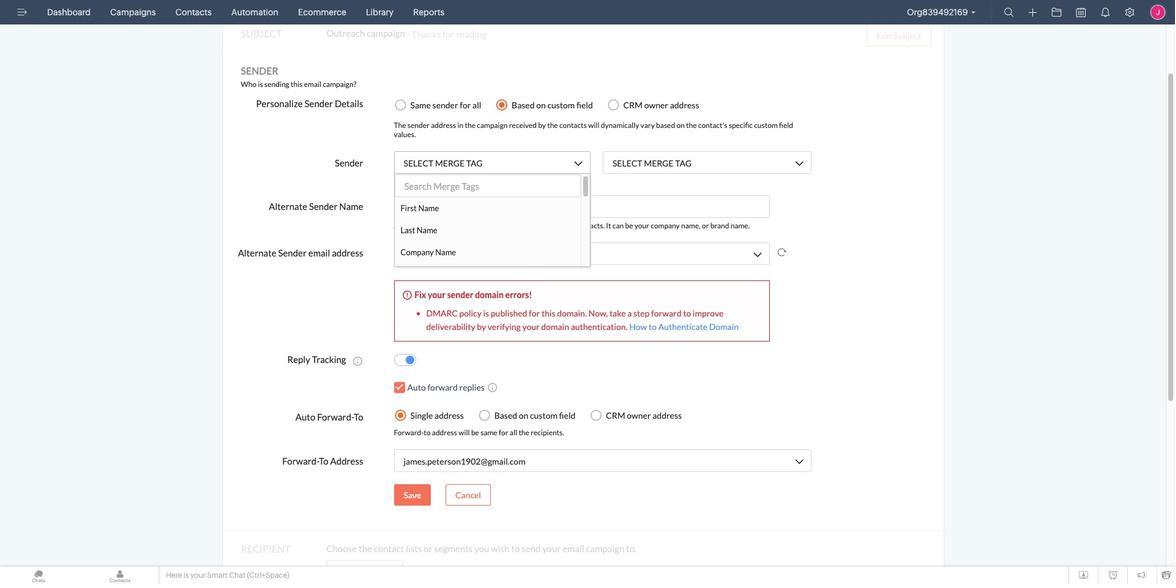 Task type: vqa. For each thing, say whether or not it's contained in the screenshot.
upgrade
no



Task type: describe. For each thing, give the bounding box(es) containing it.
dashboard link
[[42, 0, 96, 24]]

library link
[[361, 0, 399, 24]]

chats image
[[0, 567, 77, 584]]

notifications image
[[1101, 7, 1111, 17]]

ecommerce link
[[293, 0, 351, 24]]

here is your smart chat (ctrl+space)
[[166, 571, 289, 580]]

contacts image
[[81, 567, 159, 584]]

contacts link
[[171, 0, 217, 24]]

folder image
[[1052, 7, 1062, 17]]

library
[[366, 7, 394, 17]]

contacts
[[176, 7, 212, 17]]

smart
[[207, 571, 228, 580]]

org839492169
[[907, 7, 968, 17]]

dashboard
[[47, 7, 91, 17]]

chat
[[229, 571, 246, 580]]

campaigns link
[[105, 0, 161, 24]]

quick actions image
[[1029, 8, 1038, 17]]

reports
[[413, 7, 445, 17]]



Task type: locate. For each thing, give the bounding box(es) containing it.
configure settings image
[[1125, 7, 1135, 17]]

ecommerce
[[298, 7, 347, 17]]

reports link
[[409, 0, 450, 24]]

(ctrl+space)
[[247, 571, 289, 580]]

is
[[184, 571, 189, 580]]

your
[[190, 571, 206, 580]]

automation
[[231, 7, 279, 17]]

here
[[166, 571, 182, 580]]

automation link
[[226, 0, 284, 24]]

campaigns
[[110, 7, 156, 17]]

search image
[[1004, 7, 1014, 17]]

calendar image
[[1077, 7, 1086, 17]]



